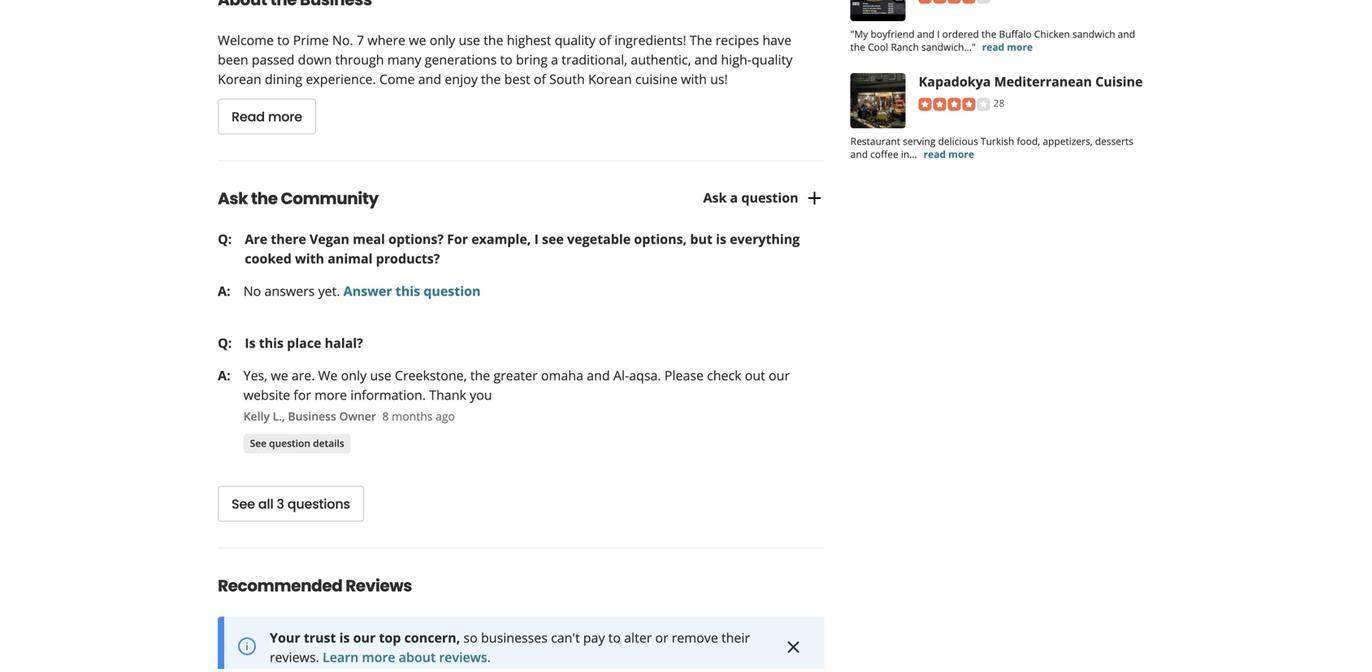 Task type: describe. For each thing, give the bounding box(es) containing it.
creekstone,
[[395, 367, 467, 384]]

no answers yet. answer this question
[[243, 282, 481, 300]]

south
[[549, 70, 585, 88]]

yes, we are.  we only use creekstone, the greater omaha and al-aqsa.  please check out our website for more information.    thank you kelly l., business owner 8 months ago
[[243, 367, 790, 424]]

we
[[318, 367, 338, 384]]

with inside welcome to prime no. 7 where we only use the highest quality of ingredients! the recipes have been passed down through many generations to bring a traditional, authentic, and high-quality korean dining experience. come and enjoy the best of south korean cuisine with us!
[[681, 70, 707, 88]]

top
[[379, 629, 401, 647]]

0 horizontal spatial question
[[269, 437, 310, 450]]

for
[[447, 230, 468, 248]]

"my
[[851, 27, 868, 41]]

desserts
[[1095, 134, 1133, 148]]

welcome to prime no. 7 where we only use the highest quality of ingredients! the recipes have been passed down through many generations to bring a traditional, authentic, and high-quality korean dining experience. come and enjoy the best of south korean cuisine with us!
[[218, 31, 793, 88]]

so
[[464, 629, 478, 647]]

2 horizontal spatial question
[[741, 189, 799, 207]]

a: for no answers yet.
[[218, 282, 230, 300]]

remove
[[672, 629, 718, 647]]

our inside info "alert"
[[353, 629, 376, 647]]

only inside welcome to prime no. 7 where we only use the highest quality of ingredients! the recipes have been passed down through many generations to bring a traditional, authentic, and high-quality korean dining experience. come and enjoy the best of south korean cuisine with us!
[[430, 31, 455, 49]]

information.
[[350, 386, 426, 404]]

"my boyfriend and i ordered the buffalo chicken sandwich and the cool ranch sandwich…"
[[851, 27, 1135, 54]]

ordered
[[942, 27, 979, 41]]

omaha
[[541, 367, 583, 384]]

use inside welcome to prime no. 7 where we only use the highest quality of ingredients! the recipes have been passed down through many generations to bring a traditional, authentic, and high-quality korean dining experience. come and enjoy the best of south korean cuisine with us!
[[459, 31, 480, 49]]

is inside are there vegan meal options? for example, i see vegetable options, but is everything cooked with animal products?
[[716, 230, 726, 248]]

read more for ordered
[[982, 40, 1033, 54]]

welcome
[[218, 31, 274, 49]]

ask the community element
[[192, 161, 851, 522]]

kelly
[[243, 409, 270, 424]]

0 vertical spatial quality
[[555, 31, 596, 49]]

1 horizontal spatial to
[[500, 51, 513, 68]]

our inside yes, we are.  we only use creekstone, the greater omaha and al-aqsa.  please check out our website for more information.    thank you kelly l., business owner 8 months ago
[[769, 367, 790, 384]]

reviews. inside so businesses can't pay to alter or remove their reviews.
[[270, 649, 319, 666]]

7
[[357, 31, 364, 49]]

the left buffalo
[[982, 27, 997, 41]]

cuisine
[[1095, 73, 1143, 90]]

and inside restaurant serving delicious turkish food, appetizers, desserts and coffee in…
[[851, 147, 868, 161]]

more for read more link for food,
[[948, 147, 974, 161]]

see all 3 questions link
[[218, 486, 364, 522]]

through
[[335, 51, 384, 68]]

best
[[504, 70, 530, 88]]

yes,
[[243, 367, 267, 384]]

l.,
[[273, 409, 285, 424]]

see question details link
[[243, 434, 351, 454]]

pay
[[583, 629, 605, 647]]

buffalo
[[999, 27, 1032, 41]]

about the business element
[[192, 0, 825, 135]]

ranch
[[891, 40, 919, 54]]

the inside yes, we are.  we only use creekstone, the greater omaha and al-aqsa.  please check out our website for more information.    thank you kelly l., business owner 8 months ago
[[470, 367, 490, 384]]

community
[[281, 187, 379, 210]]

to inside so businesses can't pay to alter or remove their reviews.
[[608, 629, 621, 647]]

months
[[392, 409, 433, 424]]

sandwich…"
[[921, 40, 976, 54]]

dining
[[265, 70, 302, 88]]

your
[[270, 629, 300, 647]]

kapadokya mediterranean cuisine link
[[919, 73, 1143, 90]]

boyfriend
[[871, 27, 915, 41]]

answer this question link
[[343, 282, 481, 300]]

the left highest
[[484, 31, 503, 49]]

business
[[288, 409, 336, 424]]

enjoy
[[445, 70, 478, 88]]

reviews
[[346, 575, 412, 598]]

no
[[243, 282, 261, 300]]

kapadokya mediterranean cuisine image
[[851, 73, 906, 128]]

see for see question details
[[250, 437, 267, 450]]

prime
[[293, 31, 329, 49]]

0 horizontal spatial to
[[277, 31, 290, 49]]

for
[[294, 386, 311, 404]]

with inside are there vegan meal options? for example, i see vegetable options, but is everything cooked with animal products?
[[295, 250, 324, 267]]

owner
[[339, 409, 376, 424]]

more inside yes, we are.  we only use creekstone, the greater omaha and al-aqsa.  please check out our website for more information.    thank you kelly l., business owner 8 months ago
[[315, 386, 347, 404]]

i inside are there vegan meal options? for example, i see vegetable options, but is everything cooked with animal products?
[[534, 230, 539, 248]]

alter
[[624, 629, 652, 647]]

and right boyfriend
[[917, 27, 935, 41]]

24 info v2 image
[[237, 637, 257, 657]]

vegan
[[310, 230, 349, 248]]

check
[[707, 367, 742, 384]]

please
[[665, 367, 704, 384]]

2 korean from the left
[[588, 70, 632, 88]]

but
[[690, 230, 713, 248]]

in…
[[901, 147, 917, 161]]

a: for yes, we are.  we only use creekstone, the greater omaha and al-aqsa.  please check out our website for more information.    thank you
[[218, 367, 230, 384]]

all
[[258, 495, 273, 514]]

thank
[[429, 386, 466, 404]]

see question details
[[250, 437, 344, 450]]

out
[[745, 367, 765, 384]]

read for and
[[982, 40, 1005, 54]]

3
[[277, 495, 284, 514]]

sandwich
[[1073, 27, 1115, 41]]

1 4 star rating image from the top
[[919, 0, 990, 3]]

you
[[470, 386, 492, 404]]

2 4 star rating image from the top
[[919, 98, 990, 111]]

many
[[387, 51, 421, 68]]

concern,
[[404, 629, 460, 647]]

recommended reviews
[[218, 575, 412, 598]]

see
[[542, 230, 564, 248]]

restaurant
[[851, 134, 900, 148]]

info alert
[[218, 617, 825, 670]]

website
[[243, 386, 290, 404]]

products?
[[376, 250, 440, 267]]

or
[[655, 629, 668, 647]]

ask a question
[[703, 189, 799, 207]]

high-
[[721, 51, 752, 68]]

2 reviews. from the left
[[439, 649, 491, 666]]

generations
[[425, 51, 497, 68]]

we inside yes, we are.  we only use creekstone, the greater omaha and al-aqsa.  please check out our website for more information.    thank you kelly l., business owner 8 months ago
[[271, 367, 288, 384]]

read more
[[232, 108, 302, 126]]

animal
[[328, 250, 373, 267]]

cuisine
[[635, 70, 678, 88]]

place
[[287, 334, 321, 352]]

trust
[[304, 629, 336, 647]]

0 vertical spatial of
[[599, 31, 611, 49]]

a inside ask a question link
[[730, 189, 738, 207]]

q: for are there vegan meal options? for example, i see vegetable options, but is everything cooked with animal products?
[[218, 230, 232, 248]]

us!
[[710, 70, 728, 88]]



Task type: vqa. For each thing, say whether or not it's contained in the screenshot.
quality
yes



Task type: locate. For each thing, give the bounding box(es) containing it.
a inside welcome to prime no. 7 where we only use the highest quality of ingredients! the recipes have been passed down through many generations to bring a traditional, authentic, and high-quality korean dining experience. come and enjoy the best of south korean cuisine with us!
[[551, 51, 558, 68]]

the up are
[[251, 187, 278, 210]]

is right the but at top right
[[716, 230, 726, 248]]

of up traditional,
[[599, 31, 611, 49]]

i inside "my boyfriend and i ordered the buffalo chicken sandwich and the cool ranch sandwich…"
[[937, 27, 940, 41]]

and left 'coffee' at the top
[[851, 147, 868, 161]]

ask for ask a question
[[703, 189, 727, 207]]

0 horizontal spatial korean
[[218, 70, 261, 88]]

1 horizontal spatial use
[[459, 31, 480, 49]]

ask up are
[[218, 187, 248, 210]]

1 vertical spatial see
[[232, 495, 255, 514]]

8
[[382, 409, 389, 424]]

more
[[1007, 40, 1033, 54], [268, 108, 302, 126], [948, 147, 974, 161], [315, 386, 347, 404], [362, 649, 395, 666]]

delicious
[[938, 134, 978, 148]]

to up passed
[[277, 31, 290, 49]]

more inside button
[[268, 108, 302, 126]]

i left see
[[534, 230, 539, 248]]

our right out
[[769, 367, 790, 384]]

the left cool
[[851, 40, 865, 54]]

only right we
[[341, 367, 367, 384]]

q: for is this place halal?
[[218, 334, 232, 352]]

ago
[[436, 409, 455, 424]]

read
[[982, 40, 1005, 54], [924, 147, 946, 161]]

4 star rating image
[[919, 0, 990, 3], [919, 98, 990, 111]]

only inside yes, we are.  we only use creekstone, the greater omaha and al-aqsa.  please check out our website for more information.    thank you kelly l., business owner 8 months ago
[[341, 367, 367, 384]]

cooked
[[245, 250, 292, 267]]

0 vertical spatial is
[[716, 230, 726, 248]]

0 horizontal spatial only
[[341, 367, 367, 384]]

appetizers,
[[1043, 134, 1093, 148]]

down
[[298, 51, 332, 68]]

1 reviews. from the left
[[270, 649, 319, 666]]

more right read
[[268, 108, 302, 126]]

1 horizontal spatial read more link
[[982, 40, 1033, 54]]

question up everything in the top of the page
[[741, 189, 799, 207]]

read more up kapadokya mediterranean cuisine 'link'
[[982, 40, 1033, 54]]

28
[[994, 96, 1005, 110]]

0 vertical spatial a:
[[218, 282, 230, 300]]

0 vertical spatial with
[[681, 70, 707, 88]]

24 add v2 image
[[805, 188, 825, 208]]

more inside info "alert"
[[362, 649, 395, 666]]

see for see all 3 questions
[[232, 495, 255, 514]]

1 horizontal spatial our
[[769, 367, 790, 384]]

cool
[[868, 40, 888, 54]]

0 horizontal spatial quality
[[555, 31, 596, 49]]

we
[[409, 31, 426, 49], [271, 367, 288, 384]]

0 horizontal spatial is
[[339, 629, 350, 647]]

and inside yes, we are.  we only use creekstone, the greater omaha and al-aqsa.  please check out our website for more information.    thank you kelly l., business owner 8 months ago
[[587, 367, 610, 384]]

answer
[[343, 282, 392, 300]]

read more link up kapadokya mediterranean cuisine 'link'
[[982, 40, 1033, 54]]

passed
[[252, 51, 295, 68]]

ask the community
[[218, 187, 379, 210]]

serving
[[903, 134, 936, 148]]

0 horizontal spatial i
[[534, 230, 539, 248]]

1 horizontal spatial read more
[[982, 40, 1033, 54]]

0 horizontal spatial this
[[259, 334, 284, 352]]

0 vertical spatial we
[[409, 31, 426, 49]]

use inside yes, we are.  we only use creekstone, the greater omaha and al-aqsa.  please check out our website for more information.    thank you kelly l., business owner 8 months ago
[[370, 367, 391, 384]]

0 horizontal spatial a
[[551, 51, 558, 68]]

mediterranean
[[994, 73, 1092, 90]]

no.
[[332, 31, 353, 49]]

details
[[313, 437, 344, 450]]

1 vertical spatial we
[[271, 367, 288, 384]]

aqsa.
[[629, 367, 661, 384]]

1 q: from the top
[[218, 230, 232, 248]]

traditional,
[[562, 51, 627, 68]]

their
[[722, 629, 750, 647]]

1 vertical spatial a
[[730, 189, 738, 207]]

0 horizontal spatial reviews.
[[270, 649, 319, 666]]

we up website
[[271, 367, 288, 384]]

a
[[551, 51, 558, 68], [730, 189, 738, 207]]

ask up the but at top right
[[703, 189, 727, 207]]

ask
[[218, 187, 248, 210], [703, 189, 727, 207]]

quality
[[555, 31, 596, 49], [752, 51, 793, 68]]

recipes
[[716, 31, 759, 49]]

options?
[[389, 230, 444, 248]]

0 vertical spatial i
[[937, 27, 940, 41]]

a:
[[218, 282, 230, 300], [218, 367, 230, 384]]

read more link right 'in…'
[[924, 147, 974, 161]]

food,
[[1017, 134, 1040, 148]]

1 vertical spatial is
[[339, 629, 350, 647]]

kapadokya mediterranean cuisine
[[919, 73, 1143, 90]]

1 vertical spatial quality
[[752, 51, 793, 68]]

question down the 'for'
[[424, 282, 481, 300]]

bring
[[516, 51, 548, 68]]

experience.
[[306, 70, 376, 88]]

1 vertical spatial only
[[341, 367, 367, 384]]

read more link for food,
[[924, 147, 974, 161]]

2 horizontal spatial to
[[608, 629, 621, 647]]

1 vertical spatial of
[[534, 70, 546, 88]]

reviews. down so
[[439, 649, 491, 666]]

1 vertical spatial 4 star rating image
[[919, 98, 990, 111]]

recommended reviews element
[[192, 548, 825, 670]]

read right the ordered
[[982, 40, 1005, 54]]

1 horizontal spatial is
[[716, 230, 726, 248]]

only up generations on the left top
[[430, 31, 455, 49]]

answers
[[264, 282, 315, 300]]

with
[[681, 70, 707, 88], [295, 250, 324, 267]]

of
[[599, 31, 611, 49], [534, 70, 546, 88]]

1 horizontal spatial reviews.
[[439, 649, 491, 666]]

meal
[[353, 230, 385, 248]]

0 vertical spatial only
[[430, 31, 455, 49]]

use up generations on the left top
[[459, 31, 480, 49]]

learn more about reviews.
[[323, 649, 491, 666]]

1 vertical spatial i
[[534, 230, 539, 248]]

and down the
[[695, 51, 718, 68]]

is
[[245, 334, 256, 352]]

0 vertical spatial this
[[396, 282, 420, 300]]

see inside see question details link
[[250, 437, 267, 450]]

chicken
[[1034, 27, 1070, 41]]

1 vertical spatial question
[[424, 282, 481, 300]]

businesses
[[481, 629, 548, 647]]

read more right 'in…'
[[924, 147, 974, 161]]

1 vertical spatial read more link
[[924, 147, 974, 161]]

use up the "information."
[[370, 367, 391, 384]]

questions
[[287, 495, 350, 514]]

recommended
[[218, 575, 342, 598]]

1 horizontal spatial quality
[[752, 51, 793, 68]]

to right pay at bottom
[[608, 629, 621, 647]]

see inside see all 3 questions link
[[232, 495, 255, 514]]

and right sandwich
[[1118, 27, 1135, 41]]

vegetable
[[567, 230, 631, 248]]

0 vertical spatial question
[[741, 189, 799, 207]]

1 horizontal spatial i
[[937, 27, 940, 41]]

and left enjoy in the left of the page
[[418, 70, 441, 88]]

1 vertical spatial read more
[[924, 147, 974, 161]]

q: left the is
[[218, 334, 232, 352]]

1 vertical spatial read
[[924, 147, 946, 161]]

1 horizontal spatial of
[[599, 31, 611, 49]]

1 vertical spatial this
[[259, 334, 284, 352]]

read more link for ordered
[[982, 40, 1033, 54]]

more down we
[[315, 386, 347, 404]]

0 vertical spatial use
[[459, 31, 480, 49]]

we up many
[[409, 31, 426, 49]]

a: left no
[[218, 282, 230, 300]]

highest
[[507, 31, 551, 49]]

2 a: from the top
[[218, 367, 230, 384]]

0 horizontal spatial use
[[370, 367, 391, 384]]

1 horizontal spatial question
[[424, 282, 481, 300]]

al-
[[613, 367, 629, 384]]

0 vertical spatial a
[[551, 51, 558, 68]]

read more for food,
[[924, 147, 974, 161]]

reviews.
[[270, 649, 319, 666], [439, 649, 491, 666]]

read for delicious
[[924, 147, 946, 161]]

1 vertical spatial to
[[500, 51, 513, 68]]

1 vertical spatial use
[[370, 367, 391, 384]]

2 vertical spatial to
[[608, 629, 621, 647]]

0 horizontal spatial of
[[534, 70, 546, 88]]

the up you
[[470, 367, 490, 384]]

1 horizontal spatial a
[[730, 189, 738, 207]]

is up learn
[[339, 629, 350, 647]]

0 horizontal spatial with
[[295, 250, 324, 267]]

question down l.,
[[269, 437, 310, 450]]

1 a: from the top
[[218, 282, 230, 300]]

this right the is
[[259, 334, 284, 352]]

learn
[[323, 649, 359, 666]]

read more
[[982, 40, 1033, 54], [924, 147, 974, 161]]

quality down have
[[752, 51, 793, 68]]

1 horizontal spatial only
[[430, 31, 455, 49]]

0 vertical spatial our
[[769, 367, 790, 384]]

0 vertical spatial see
[[250, 437, 267, 450]]

1 korean from the left
[[218, 70, 261, 88]]

1 horizontal spatial korean
[[588, 70, 632, 88]]

ask for ask the community
[[218, 187, 248, 210]]

korean down traditional,
[[588, 70, 632, 88]]

1 horizontal spatial with
[[681, 70, 707, 88]]

everything
[[730, 230, 800, 248]]

close image
[[784, 638, 803, 657]]

and
[[917, 27, 935, 41], [1118, 27, 1135, 41], [695, 51, 718, 68], [418, 70, 441, 88], [851, 147, 868, 161], [587, 367, 610, 384]]

quality up traditional,
[[555, 31, 596, 49]]

are.
[[292, 367, 315, 384]]

use
[[459, 31, 480, 49], [370, 367, 391, 384]]

0 vertical spatial read more link
[[982, 40, 1033, 54]]

1 horizontal spatial we
[[409, 31, 426, 49]]

of down the bring
[[534, 70, 546, 88]]

0 vertical spatial q:
[[218, 230, 232, 248]]

to up best
[[500, 51, 513, 68]]

korean down the 'been'
[[218, 70, 261, 88]]

2 q: from the top
[[218, 334, 232, 352]]

see down "kelly"
[[250, 437, 267, 450]]

and left al-
[[587, 367, 610, 384]]

0 vertical spatial to
[[277, 31, 290, 49]]

a: left yes,
[[218, 367, 230, 384]]

0 vertical spatial 4 star rating image
[[919, 0, 990, 3]]

0 horizontal spatial read more link
[[924, 147, 974, 161]]

been
[[218, 51, 248, 68]]

more for learn more about reviews. link
[[362, 649, 395, 666]]

see all 3 questions
[[232, 495, 350, 514]]

0 vertical spatial read
[[982, 40, 1005, 54]]

4 star rating image up the ordered
[[919, 0, 990, 3]]

more left turkish
[[948, 147, 974, 161]]

see
[[250, 437, 267, 450], [232, 495, 255, 514]]

korean
[[218, 70, 261, 88], [588, 70, 632, 88]]

with left us!
[[681, 70, 707, 88]]

coffee
[[870, 147, 899, 161]]

0 horizontal spatial read
[[924, 147, 946, 161]]

more left the chicken
[[1007, 40, 1033, 54]]

about
[[399, 649, 436, 666]]

halal?
[[325, 334, 363, 352]]

1 horizontal spatial this
[[396, 282, 420, 300]]

more for read more link related to ordered
[[1007, 40, 1033, 54]]

a right the bring
[[551, 51, 558, 68]]

have
[[762, 31, 792, 49]]

0 vertical spatial read more
[[982, 40, 1033, 54]]

1 vertical spatial with
[[295, 250, 324, 267]]

see left all
[[232, 495, 255, 514]]

i left the ordered
[[937, 27, 940, 41]]

1 vertical spatial our
[[353, 629, 376, 647]]

only
[[430, 31, 455, 49], [341, 367, 367, 384]]

our left the top
[[353, 629, 376, 647]]

1 horizontal spatial ask
[[703, 189, 727, 207]]

the left best
[[481, 70, 501, 88]]

0 horizontal spatial our
[[353, 629, 376, 647]]

with down vegan
[[295, 250, 324, 267]]

1 vertical spatial a:
[[218, 367, 230, 384]]

0 horizontal spatial ask
[[218, 187, 248, 210]]

more down the top
[[362, 649, 395, 666]]

yet.
[[318, 282, 340, 300]]

this down products?
[[396, 282, 420, 300]]

can't
[[551, 629, 580, 647]]

reviews. down your
[[270, 649, 319, 666]]

we inside welcome to prime no. 7 where we only use the highest quality of ingredients! the recipes have been passed down through many generations to bring a traditional, authentic, and high-quality korean dining experience. come and enjoy the best of south korean cuisine with us!
[[409, 31, 426, 49]]

0 horizontal spatial we
[[271, 367, 288, 384]]

q: left are
[[218, 230, 232, 248]]

1 vertical spatial q:
[[218, 334, 232, 352]]

a up everything in the top of the page
[[730, 189, 738, 207]]

greater
[[494, 367, 538, 384]]

1 horizontal spatial read
[[982, 40, 1005, 54]]

come
[[379, 70, 415, 88]]

ingredients!
[[615, 31, 686, 49]]

read more button
[[218, 99, 316, 135]]

example,
[[471, 230, 531, 248]]

authentic,
[[631, 51, 691, 68]]

read right 'in…'
[[924, 147, 946, 161]]

4 star rating image down kapadokya
[[919, 98, 990, 111]]

0 horizontal spatial read more
[[924, 147, 974, 161]]

are
[[245, 230, 267, 248]]

is inside info "alert"
[[339, 629, 350, 647]]

2 vertical spatial question
[[269, 437, 310, 450]]



